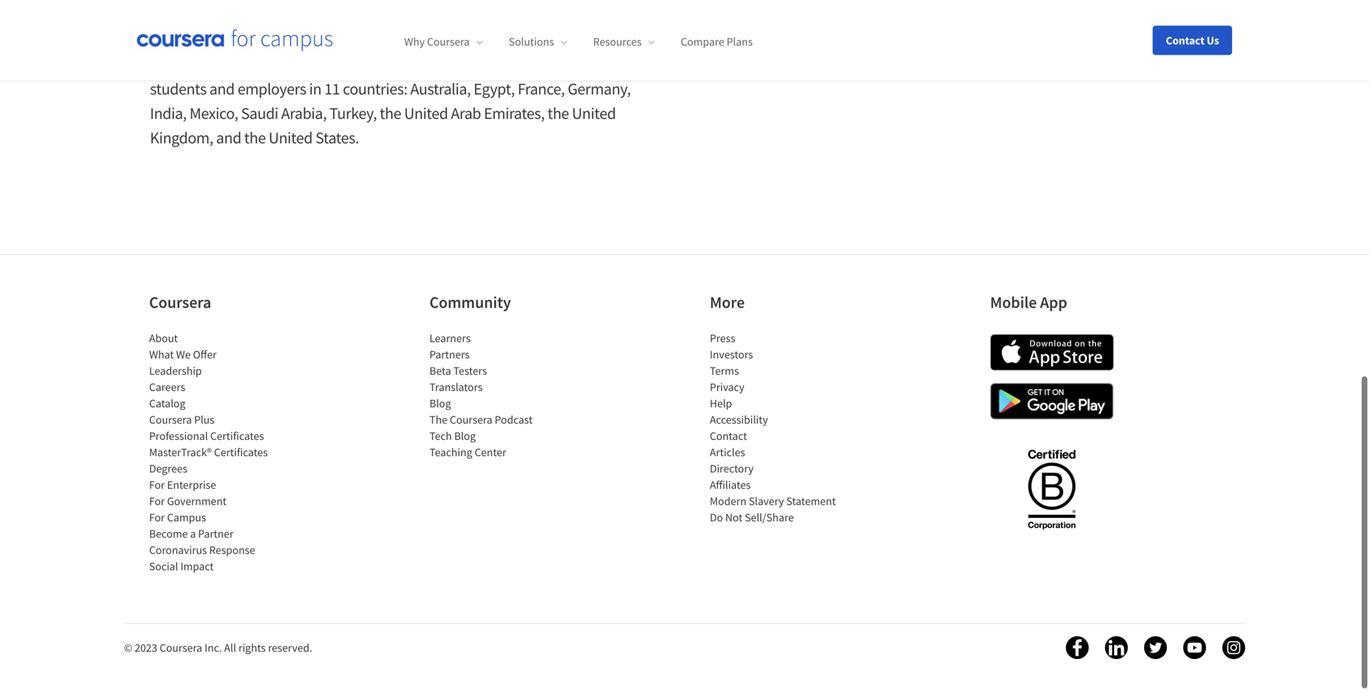 Task type: locate. For each thing, give the bounding box(es) containing it.
compare
[[681, 34, 724, 49]]

coursera inside learners partners beta testers translators blog the coursera podcast tech blog teaching center
[[450, 416, 493, 430]]

united
[[404, 106, 448, 127], [572, 106, 616, 127], [269, 131, 313, 151]]

1 vertical spatial for
[[149, 497, 165, 512]]

the
[[430, 416, 448, 430]]

2 horizontal spatial united
[[572, 106, 616, 127]]

coursera left inc.
[[160, 644, 202, 659]]

contact us button
[[1153, 26, 1232, 55]]

professional up insights
[[409, 33, 490, 53]]

3 for from the top
[[149, 513, 165, 528]]

help link
[[710, 399, 732, 414]]

blog link
[[430, 399, 451, 414]]

arab
[[451, 106, 481, 127]]

list containing press
[[710, 333, 848, 529]]

on
[[395, 57, 412, 78]]

employers
[[238, 82, 306, 102]]

in left 11
[[309, 82, 321, 102]]

certificates up mastertrack® certificates link
[[210, 432, 264, 447]]

countries:
[[343, 82, 407, 102]]

translators link
[[430, 383, 483, 398]]

contact left us
[[1166, 33, 1205, 48]]

do not sell/share link
[[710, 513, 794, 528]]

turkey,
[[330, 106, 377, 127]]

social
[[149, 562, 178, 577]]

and
[[209, 82, 235, 102], [216, 131, 241, 151]]

1 horizontal spatial blog
[[454, 432, 476, 447]]

coursera down catalog
[[149, 416, 192, 430]]

and up the mexico,
[[209, 82, 235, 102]]

0 vertical spatial in
[[568, 33, 581, 53]]

for down degrees link
[[149, 481, 165, 496]]

india,
[[150, 106, 187, 127]]

1 vertical spatial certificates
[[210, 432, 264, 447]]

coursera
[[427, 34, 470, 49], [149, 295, 211, 316], [149, 416, 192, 430], [450, 416, 493, 430], [160, 644, 202, 659]]

nearly
[[502, 57, 543, 78]]

the coursera podcast link
[[430, 416, 533, 430]]

degrees link
[[149, 465, 187, 479]]

get it on google play image
[[990, 386, 1114, 423]]

certificates down 'professional certificates' link at bottom left
[[214, 448, 268, 463]]

3 list from the left
[[710, 333, 848, 529]]

for campus link
[[149, 513, 206, 528]]

© 2023 coursera inc. all rights reserved.
[[124, 644, 312, 659]]

1 horizontal spatial contact
[[1166, 33, 1205, 48]]

0 horizontal spatial blog
[[430, 399, 451, 414]]

what we offer link
[[149, 350, 217, 365]]

modern
[[710, 497, 747, 512]]

germany,
[[568, 82, 631, 102]]

contact up articles at right bottom
[[710, 432, 747, 447]]

2 vertical spatial for
[[149, 513, 165, 528]]

list for more
[[710, 333, 848, 529]]

1 horizontal spatial in
[[568, 33, 581, 53]]

0 horizontal spatial professional
[[149, 432, 208, 447]]

2 horizontal spatial list
[[710, 333, 848, 529]]

response
[[209, 546, 255, 561]]

professional up mastertrack®
[[149, 432, 208, 447]]

partners
[[430, 350, 470, 365]]

0 horizontal spatial list
[[149, 333, 288, 578]]

learners
[[430, 334, 471, 349]]

1 vertical spatial contact
[[710, 432, 747, 447]]

press link
[[710, 334, 735, 349]]

resources link
[[593, 34, 655, 49]]

become
[[149, 530, 188, 544]]

in up the '5,000'
[[568, 33, 581, 53]]

learners link
[[430, 334, 471, 349]]

reveals
[[282, 33, 328, 53]]

in
[[568, 33, 581, 53], [309, 82, 321, 102]]

0 vertical spatial professional
[[409, 33, 490, 53]]

blog
[[430, 399, 451, 414], [454, 432, 476, 447]]

0 vertical spatial and
[[209, 82, 235, 102]]

united down australia,
[[404, 106, 448, 127]]

emirates,
[[484, 106, 545, 127]]

list containing learners
[[430, 333, 568, 464]]

certificates up nearly at the top
[[492, 33, 565, 53]]

statement
[[786, 497, 836, 512]]

coursera up insights
[[427, 34, 470, 49]]

the
[[331, 33, 353, 53], [380, 106, 401, 127], [548, 106, 569, 127], [244, 131, 266, 151]]

accessibility link
[[710, 416, 768, 430]]

reserved.
[[268, 644, 312, 659]]

coursera up about
[[149, 295, 211, 316]]

0 vertical spatial contact
[[1166, 33, 1205, 48]]

coursera youtube image
[[1183, 640, 1206, 663]]

students
[[150, 82, 206, 102]]

more
[[710, 295, 745, 316]]

1 vertical spatial and
[[216, 131, 241, 151]]

blog up the the
[[430, 399, 451, 414]]

all
[[224, 644, 236, 659]]

list for community
[[430, 333, 568, 464]]

list containing about
[[149, 333, 288, 578]]

united down arabia,
[[269, 131, 313, 151]]

certificates
[[492, 33, 565, 53], [210, 432, 264, 447], [214, 448, 268, 463]]

1 vertical spatial professional
[[149, 432, 208, 447]]

for up for campus link
[[149, 497, 165, 512]]

0 vertical spatial for
[[149, 481, 165, 496]]

©
[[124, 644, 132, 659]]

this in-depth report reveals the value of professional certificates in enhancing higher education, drawing on insights from nearly 5,000 students and employers in 11 countries: australia, egypt, france, germany, india, mexico, saudi arabia, turkey, the united arab emirates, the united kingdom, and the united states.
[[150, 33, 631, 151]]

united down germany,
[[572, 106, 616, 127]]

certificates inside this in-depth report reveals the value of professional certificates in enhancing higher education, drawing on insights from nearly 5,000 students and employers in 11 countries: australia, egypt, france, germany, india, mexico, saudi arabia, turkey, the united arab emirates, the united kingdom, and the united states.
[[492, 33, 565, 53]]

coursera instagram image
[[1223, 640, 1245, 663]]

0 horizontal spatial contact
[[710, 432, 747, 447]]

0 horizontal spatial in
[[309, 82, 321, 102]]

about
[[149, 334, 178, 349]]

contact link
[[710, 432, 747, 447]]

logo of certified b corporation image
[[1018, 443, 1085, 541]]

testers
[[453, 367, 487, 381]]

coursera up tech blog link
[[450, 416, 493, 430]]

1 horizontal spatial list
[[430, 333, 568, 464]]

and down the mexico,
[[216, 131, 241, 151]]

1 horizontal spatial professional
[[409, 33, 490, 53]]

coursera twitter image
[[1144, 640, 1167, 663]]

kingdom,
[[150, 131, 213, 151]]

1 for from the top
[[149, 481, 165, 496]]

france,
[[518, 82, 565, 102]]

modern slavery statement link
[[710, 497, 836, 512]]

for
[[149, 481, 165, 496], [149, 497, 165, 512], [149, 513, 165, 528]]

list
[[149, 333, 288, 578], [430, 333, 568, 464], [710, 333, 848, 529]]

2 list from the left
[[430, 333, 568, 464]]

coursera linkedin image
[[1105, 640, 1128, 663]]

professional inside about what we offer leadership careers catalog coursera plus professional certificates mastertrack® certificates degrees for enterprise for government for campus become a partner coronavirus response social impact
[[149, 432, 208, 447]]

1 vertical spatial in
[[309, 82, 321, 102]]

list for coursera
[[149, 333, 288, 578]]

directory link
[[710, 465, 754, 479]]

1 list from the left
[[149, 333, 288, 578]]

blog up teaching center link
[[454, 432, 476, 447]]

affiliates
[[710, 481, 751, 496]]

for up the 'become' on the left of page
[[149, 513, 165, 528]]

depth
[[197, 33, 236, 53]]

about what we offer leadership careers catalog coursera plus professional certificates mastertrack® certificates degrees for enterprise for government for campus become a partner coronavirus response social impact
[[149, 334, 268, 577]]

0 vertical spatial certificates
[[492, 33, 565, 53]]

0 vertical spatial blog
[[430, 399, 451, 414]]



Task type: vqa. For each thing, say whether or not it's contained in the screenshot.
consult
no



Task type: describe. For each thing, give the bounding box(es) containing it.
partner
[[198, 530, 234, 544]]

report
[[239, 33, 279, 53]]

solutions
[[509, 34, 554, 49]]

articles link
[[710, 448, 745, 463]]

coursera for campus image
[[137, 29, 333, 52]]

0 horizontal spatial united
[[269, 131, 313, 151]]

terms
[[710, 367, 739, 381]]

resources
[[593, 34, 642, 49]]

privacy
[[710, 383, 745, 398]]

articles
[[710, 448, 745, 463]]

professional inside this in-depth report reveals the value of professional certificates in enhancing higher education, drawing on insights from nearly 5,000 students and employers in 11 countries: australia, egypt, france, germany, india, mexico, saudi arabia, turkey, the united arab emirates, the united kingdom, and the united states.
[[409, 33, 490, 53]]

leadership
[[149, 367, 202, 381]]

why
[[404, 34, 425, 49]]

mobile app
[[990, 295, 1067, 316]]

from
[[468, 57, 499, 78]]

contact inside press investors terms privacy help accessibility contact articles directory affiliates modern slavery statement do not sell/share
[[710, 432, 747, 447]]

careers
[[149, 383, 185, 398]]

what
[[149, 350, 174, 365]]

arabia,
[[281, 106, 327, 127]]

the down countries:
[[380, 106, 401, 127]]

leadership link
[[149, 367, 202, 381]]

coursera inside about what we offer leadership careers catalog coursera plus professional certificates mastertrack® certificates degrees for enterprise for government for campus become a partner coronavirus response social impact
[[149, 416, 192, 430]]

download on the app store image
[[990, 337, 1114, 374]]

directory
[[710, 465, 754, 479]]

for enterprise link
[[149, 481, 216, 496]]

podcast
[[495, 416, 533, 430]]

11
[[324, 82, 340, 102]]

press
[[710, 334, 735, 349]]

teaching
[[430, 448, 472, 463]]

saudi
[[241, 106, 278, 127]]

compare plans
[[681, 34, 753, 49]]

careers link
[[149, 383, 185, 398]]

the down the france, at top left
[[548, 106, 569, 127]]

translators
[[430, 383, 483, 398]]

investors link
[[710, 350, 753, 365]]

solutions link
[[509, 34, 567, 49]]

social impact link
[[149, 562, 214, 577]]

2 for from the top
[[149, 497, 165, 512]]

2 vertical spatial certificates
[[214, 448, 268, 463]]

catalog
[[149, 399, 185, 414]]

why coursera
[[404, 34, 470, 49]]

states.
[[315, 131, 359, 151]]

beta
[[430, 367, 451, 381]]

privacy link
[[710, 383, 745, 398]]

contact inside button
[[1166, 33, 1205, 48]]

enhancing
[[150, 57, 219, 78]]

government
[[167, 497, 227, 512]]

app
[[1040, 295, 1067, 316]]

investors
[[710, 350, 753, 365]]

1 vertical spatial blog
[[454, 432, 476, 447]]

inc.
[[205, 644, 222, 659]]

coursera facebook image
[[1066, 640, 1089, 663]]

enterprise
[[167, 481, 216, 496]]

offer
[[193, 350, 217, 365]]

2023
[[135, 644, 157, 659]]

egypt,
[[474, 82, 515, 102]]

center
[[475, 448, 506, 463]]

mobile
[[990, 295, 1037, 316]]

higher
[[222, 57, 263, 78]]

the left value at the left top of page
[[331, 33, 353, 53]]

in-
[[180, 33, 197, 53]]

terms link
[[710, 367, 739, 381]]

plus
[[194, 416, 214, 430]]

why coursera link
[[404, 34, 483, 49]]

mastertrack® certificates link
[[149, 448, 268, 463]]

about link
[[149, 334, 178, 349]]

drawing
[[338, 57, 392, 78]]

sell/share
[[745, 513, 794, 528]]

accessibility
[[710, 416, 768, 430]]

beta testers link
[[430, 367, 487, 381]]

compare plans link
[[681, 34, 753, 49]]

campus
[[167, 513, 206, 528]]

rights
[[238, 644, 266, 659]]

1 horizontal spatial united
[[404, 106, 448, 127]]

impact
[[180, 562, 214, 577]]

professional certificates link
[[149, 432, 264, 447]]

of
[[394, 33, 406, 53]]

education,
[[266, 57, 336, 78]]

help
[[710, 399, 732, 414]]

coursera plus link
[[149, 416, 214, 430]]

australia,
[[410, 82, 471, 102]]

catalog link
[[149, 399, 185, 414]]

the down saudi on the top of the page
[[244, 131, 266, 151]]

coronavirus
[[149, 546, 207, 561]]

become a partner link
[[149, 530, 234, 544]]

us
[[1207, 33, 1219, 48]]

slavery
[[749, 497, 784, 512]]

for government link
[[149, 497, 227, 512]]

mastertrack®
[[149, 448, 212, 463]]

press investors terms privacy help accessibility contact articles directory affiliates modern slavery statement do not sell/share
[[710, 334, 836, 528]]

affiliates link
[[710, 481, 751, 496]]

community
[[430, 295, 511, 316]]

value
[[356, 33, 391, 53]]

plans
[[727, 34, 753, 49]]

partners link
[[430, 350, 470, 365]]



